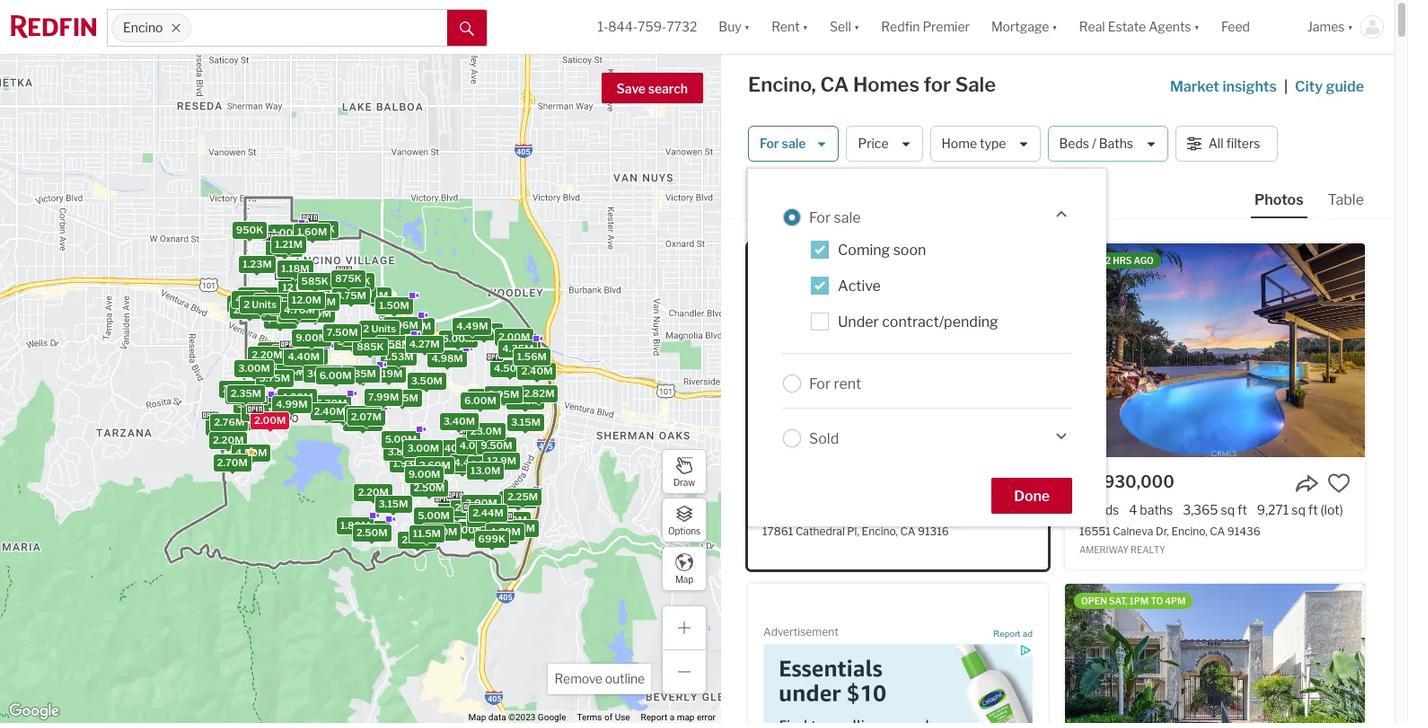 Task type: locate. For each thing, give the bounding box(es) containing it.
1 favorite button checkbox from the left
[[1011, 472, 1034, 495]]

2.16m
[[261, 344, 290, 356]]

2.00m down the 3.30m
[[254, 414, 285, 427]]

hrs
[[1113, 255, 1132, 266]]

2.20m down 3.25m on the bottom of the page
[[213, 434, 243, 446]]

for sale inside dialog
[[809, 209, 861, 226]]

3.50m down 875k
[[313, 287, 345, 299]]

0 horizontal spatial 7.50m
[[326, 326, 358, 339]]

0 horizontal spatial 2.70m
[[217, 456, 247, 469]]

1 vertical spatial map
[[469, 713, 486, 722]]

0 horizontal spatial ca
[[821, 73, 849, 96]]

3.40m up 4.45m
[[435, 442, 467, 455]]

7.50m up 885k
[[326, 326, 358, 339]]

2 sq from the left
[[1292, 502, 1306, 517]]

1 horizontal spatial (lot)
[[1321, 502, 1344, 517]]

0 horizontal spatial sale
[[782, 136, 806, 151]]

0 horizontal spatial 5.50m
[[281, 307, 313, 320]]

ft right 9,271
[[1309, 502, 1319, 517]]

1 vertical spatial report
[[641, 713, 668, 722]]

0 vertical spatial map
[[676, 574, 694, 584]]

rent
[[772, 19, 800, 34]]

1 horizontal spatial for sale
[[809, 209, 861, 226]]

1 vertical spatial 2.70m
[[483, 529, 514, 542]]

2.60m
[[419, 459, 450, 472], [454, 501, 486, 514]]

0 horizontal spatial ft
[[1238, 502, 1248, 517]]

units
[[295, 282, 320, 294], [249, 289, 274, 302], [281, 292, 306, 305], [238, 298, 263, 310], [251, 298, 276, 311], [241, 304, 266, 317], [371, 322, 396, 335]]

1 vertical spatial 749k
[[267, 313, 293, 326]]

2 horizontal spatial 2.20m
[[358, 486, 388, 499]]

1 horizontal spatial 2.70m
[[483, 529, 514, 542]]

1 vertical spatial for sale
[[809, 209, 861, 226]]

map data ©2023 google
[[469, 713, 566, 722]]

favorite button checkbox
[[1011, 472, 1034, 495], [1328, 472, 1351, 495]]

for up "open sun, 2pm to 5pm"
[[809, 209, 831, 226]]

2 vertical spatial 3.40m
[[487, 522, 519, 535]]

for
[[924, 73, 951, 96]]

2.40m left the 2.07m
[[314, 405, 345, 417]]

4.27m
[[409, 338, 439, 351]]

0 vertical spatial 7.50m
[[326, 326, 358, 339]]

11.5m left 699k
[[413, 527, 441, 540]]

report left a
[[641, 713, 668, 722]]

2.70m down "2.44m" at left bottom
[[483, 529, 514, 542]]

2 vertical spatial 2.20m
[[358, 486, 388, 499]]

6 ▾ from the left
[[1348, 19, 1354, 34]]

0 vertical spatial 4.40m
[[287, 350, 319, 363]]

12 units
[[282, 282, 320, 294]]

terms
[[577, 713, 602, 722]]

3.10m down 585k
[[306, 296, 336, 308]]

▾ right buy
[[744, 19, 750, 34]]

to right 1pm
[[1151, 596, 1164, 606]]

1 vertical spatial 11.5m
[[413, 527, 441, 540]]

▾ for sell ▾
[[854, 19, 860, 34]]

3 ▾ from the left
[[854, 19, 860, 34]]

670k
[[271, 307, 297, 319]]

1 horizontal spatial report
[[994, 629, 1021, 639]]

2.70m down 3.25m on the bottom of the page
[[217, 456, 247, 469]]

4.50m
[[382, 331, 414, 344], [494, 362, 526, 375], [348, 408, 380, 421], [235, 446, 267, 459]]

800k
[[342, 275, 370, 287]]

4.49m
[[456, 320, 488, 333]]

encino, right pl,
[[862, 525, 898, 538]]

3.00m down 13.0m
[[465, 497, 497, 510]]

1 vertical spatial 2.60m
[[454, 501, 486, 514]]

3.80m
[[345, 330, 377, 343], [387, 446, 419, 459]]

2.40m down 1.56m
[[521, 365, 552, 378]]

agents
[[1149, 19, 1192, 34]]

3.80m left 3.58m
[[345, 330, 377, 343]]

3.56m
[[505, 343, 537, 355]]

insights
[[1223, 78, 1277, 95]]

0 horizontal spatial sq
[[1221, 502, 1235, 517]]

save search
[[617, 81, 688, 96]]

open left sun,
[[765, 255, 790, 266]]

1 horizontal spatial 5.50m
[[337, 335, 368, 348]]

acre
[[980, 502, 1006, 517]]

4.15m down 885k
[[347, 368, 377, 381]]

james
[[1308, 19, 1345, 34]]

sq right 9,271
[[1292, 502, 1306, 517]]

1.60m up 1.85m
[[297, 225, 327, 238]]

0 horizontal spatial open
[[765, 255, 790, 266]]

▾ right james
[[1348, 19, 1354, 34]]

for up 168 at the top right
[[760, 136, 780, 151]]

for sale up 168 at the top right
[[760, 136, 806, 151]]

0 vertical spatial 9.00m
[[295, 332, 327, 344]]

3.15m
[[258, 405, 288, 418], [511, 416, 540, 428], [378, 498, 408, 510]]

1 vertical spatial 4.40m
[[470, 526, 502, 538]]

photo of 16551 calneva dr, encino, ca 91436 image
[[1066, 243, 1366, 457]]

2.76m
[[214, 416, 244, 429]]

price
[[858, 136, 889, 151]]

4.50m down 4.35m in the left top of the page
[[494, 362, 526, 375]]

0 vertical spatial report
[[994, 629, 1021, 639]]

4.40m
[[287, 350, 319, 363], [470, 526, 502, 538]]

2.40m
[[521, 365, 552, 378], [314, 405, 345, 417]]

report a map error
[[641, 713, 716, 722]]

7.50m left 699k
[[426, 525, 457, 538]]

1 horizontal spatial sq
[[1292, 502, 1306, 517]]

None search field
[[192, 10, 447, 46]]

2.20m up 5.75m
[[251, 349, 282, 361]]

1 horizontal spatial 3.80m
[[387, 446, 419, 459]]

rent ▾ button
[[772, 0, 809, 54]]

5 beds
[[1080, 502, 1120, 517]]

1 sq from the left
[[1221, 502, 1235, 517]]

▾
[[744, 19, 750, 34], [803, 19, 809, 34], [854, 19, 860, 34], [1052, 19, 1058, 34], [1195, 19, 1200, 34], [1348, 19, 1354, 34]]

0 vertical spatial 2.40m
[[521, 365, 552, 378]]

report a map error link
[[641, 713, 716, 722]]

redfin
[[882, 19, 920, 34]]

2.50m down 1.93m
[[413, 481, 445, 494]]

3.40m
[[443, 415, 475, 428], [435, 442, 467, 455], [487, 522, 519, 535]]

encino, inside 16551 calneva dr, encino, ca 91436 ameriway realty
[[1172, 525, 1208, 538]]

4.40m up 30.0m
[[287, 350, 319, 363]]

2.60m up 699k
[[454, 501, 486, 514]]

ca down the 3,365 sq ft
[[1210, 525, 1226, 538]]

1.60m up 699k
[[470, 512, 500, 525]]

0 horizontal spatial (lot)
[[1009, 502, 1031, 517]]

open left sat,
[[1082, 596, 1108, 606]]

1 horizontal spatial favorite button checkbox
[[1328, 472, 1351, 495]]

▾ for james ▾
[[1348, 19, 1354, 34]]

1 horizontal spatial encino,
[[862, 525, 898, 538]]

dialog containing for sale
[[748, 169, 1107, 526]]

1 vertical spatial 7.50m
[[426, 525, 457, 538]]

1 ▾ from the left
[[744, 19, 750, 34]]

4.30m
[[245, 406, 277, 419]]

sale left price
[[782, 136, 806, 151]]

ca left 91316
[[901, 525, 916, 538]]

9.00m left 4.45m
[[408, 468, 440, 480]]

beds
[[1091, 502, 1120, 517]]

0 horizontal spatial 3.50m
[[273, 366, 305, 379]]

0 horizontal spatial map
[[469, 713, 486, 722]]

1pm
[[1130, 596, 1149, 606]]

1 vertical spatial sale
[[834, 209, 861, 226]]

1 vertical spatial 2.40m
[[314, 405, 345, 417]]

1 horizontal spatial 3.15m
[[378, 498, 408, 510]]

2.00m up 1.56m
[[498, 330, 530, 343]]

2 horizontal spatial ca
[[1210, 525, 1226, 538]]

2.00m up the 3.30m
[[222, 382, 254, 395]]

(lot) down favorite button image
[[1009, 502, 1031, 517]]

2 ▾ from the left
[[803, 19, 809, 34]]

3.00m down 7.99m
[[347, 416, 379, 428]]

972k
[[309, 223, 335, 235]]

for sale button
[[748, 126, 840, 162]]

1.00m
[[271, 226, 302, 239]]

0 horizontal spatial for sale
[[760, 136, 806, 151]]

encino, for 17861
[[862, 525, 898, 538]]

3.75m
[[335, 289, 366, 301]]

2 ft from the left
[[1309, 502, 1319, 517]]

0 vertical spatial sale
[[782, 136, 806, 151]]

1 horizontal spatial ft
[[1309, 502, 1319, 517]]

open for open sun, 2pm to 5pm
[[765, 255, 790, 266]]

james ▾
[[1308, 19, 1354, 34]]

1 horizontal spatial ca
[[901, 525, 916, 538]]

0 vertical spatial 11.5m
[[471, 391, 499, 403]]

3.80m down '5.95m'
[[387, 446, 419, 459]]

3.10m up 10.9m
[[442, 504, 471, 517]]

remove encino image
[[171, 22, 182, 33]]

0 vertical spatial 2.00m
[[498, 330, 530, 343]]

to right 2pm
[[838, 255, 850, 266]]

0 horizontal spatial 4.70m
[[283, 304, 315, 317]]

2.60m down 1.95m
[[419, 459, 450, 472]]

11.5m up 23.0m on the bottom of the page
[[471, 391, 499, 403]]

14.0m
[[471, 458, 501, 471]]

0 horizontal spatial 6.00m
[[319, 370, 351, 382]]

1 horizontal spatial 4.40m
[[470, 526, 502, 538]]

▾ for buy ▾
[[744, 19, 750, 34]]

1 vertical spatial 2.20m
[[213, 434, 243, 446]]

875k
[[335, 272, 361, 285]]

5
[[1080, 502, 1088, 517]]

next button image
[[1016, 342, 1034, 360]]

mortgage
[[992, 19, 1050, 34]]

beds / baths
[[1060, 136, 1134, 151]]

1 vertical spatial 9.00m
[[408, 468, 440, 480]]

favorite button checkbox up 0.44 acre (lot)
[[1011, 472, 1034, 495]]

9.00m up 3.19m
[[295, 332, 327, 344]]

1.19m
[[374, 368, 402, 380]]

under contract/pending
[[838, 314, 999, 331]]

3.15m down 1.93m
[[378, 498, 408, 510]]

3.40m down "2.44m" at left bottom
[[487, 522, 519, 535]]

1 vertical spatial to
[[1151, 596, 1164, 606]]

0 horizontal spatial 1.60m
[[297, 225, 327, 238]]

open
[[765, 255, 790, 266], [1082, 596, 1108, 606]]

5.50m up the 9.35m on the bottom of page
[[337, 335, 368, 348]]

3.50m up '5.95m'
[[411, 375, 442, 387]]

sale up coming
[[834, 209, 861, 226]]

baths
[[1140, 502, 1174, 517]]

1 horizontal spatial 6.00m
[[464, 394, 496, 407]]

749k
[[270, 298, 297, 311], [267, 313, 293, 326]]

4.45m
[[454, 456, 485, 469]]

5 ▾ from the left
[[1195, 19, 1200, 34]]

1 horizontal spatial map
[[676, 574, 694, 584]]

dialog
[[748, 169, 1107, 526]]

home type button
[[930, 126, 1041, 162]]

759-
[[638, 19, 667, 34]]

3.00m down "2.44m" at left bottom
[[452, 524, 484, 537]]

0 horizontal spatial favorite button checkbox
[[1011, 472, 1034, 495]]

save search button
[[602, 73, 703, 103]]

1 horizontal spatial 9.00m
[[408, 468, 440, 480]]

▾ right agents
[[1195, 19, 1200, 34]]

2.20m up 1.80m
[[358, 486, 388, 499]]

4 ▾ from the left
[[1052, 19, 1058, 34]]

0 vertical spatial 4.70m
[[283, 304, 315, 317]]

sale inside button
[[782, 136, 806, 151]]

data
[[489, 713, 506, 722]]

(lot) down favorite button icon
[[1321, 502, 1344, 517]]

ca inside 16551 calneva dr, encino, ca 91436 ameriway realty
[[1210, 525, 1226, 538]]

coming soon
[[838, 242, 927, 259]]

redfin premier
[[882, 19, 970, 34]]

849k
[[257, 296, 284, 309]]

1 ft from the left
[[1238, 502, 1248, 517]]

4.15m down 875k
[[342, 287, 372, 300]]

1.60m
[[297, 225, 327, 238], [470, 512, 500, 525]]

2.13m
[[503, 341, 532, 354]]

1.18m
[[281, 262, 309, 275]]

draw button
[[662, 449, 707, 494]]

0 horizontal spatial 3.10m
[[306, 296, 336, 308]]

1 horizontal spatial 4.70m
[[465, 436, 497, 448]]

1 horizontal spatial 7.50m
[[426, 525, 457, 538]]

map inside 'button'
[[676, 574, 694, 584]]

2.50m down 7.79m
[[496, 514, 527, 526]]

encino, down the 3,365
[[1172, 525, 1208, 538]]

1 horizontal spatial 2.40m
[[521, 365, 552, 378]]

3.40m up 4.00m
[[443, 415, 475, 428]]

favorite button image
[[1011, 472, 1034, 495]]

sale inside dialog
[[834, 209, 861, 226]]

buy ▾ button
[[708, 0, 761, 54]]

encino, down rent
[[748, 73, 817, 96]]

2.20m
[[251, 349, 282, 361], [213, 434, 243, 446], [358, 486, 388, 499]]

1-844-759-7732
[[598, 19, 697, 34]]

0 vertical spatial 3.10m
[[306, 296, 336, 308]]

0 horizontal spatial report
[[641, 713, 668, 722]]

sq up 91436
[[1221, 502, 1235, 517]]

3.50m down 3.19m
[[273, 366, 305, 379]]

mortgage ▾ button
[[992, 0, 1058, 54]]

6.00m up 23.0m on the bottom of the page
[[464, 394, 496, 407]]

5.50m down 12.0m
[[281, 307, 313, 320]]

map down options
[[676, 574, 694, 584]]

report ad button
[[994, 629, 1033, 643]]

favorite button checkbox up 9,271 sq ft (lot)
[[1328, 472, 1351, 495]]

1 vertical spatial 3.80m
[[387, 446, 419, 459]]

3.00m up 2.35m at the left bottom of page
[[238, 362, 270, 375]]

google image
[[4, 700, 64, 723]]

1 vertical spatial 6.00m
[[464, 394, 496, 407]]

ft up 91436
[[1238, 502, 1248, 517]]

map left data
[[469, 713, 486, 722]]

▾ right the mortgage
[[1052, 19, 1058, 34]]

4.40m down "2.44m" at left bottom
[[470, 526, 502, 538]]

2.93m
[[401, 534, 432, 547]]

pl,
[[848, 525, 860, 538]]

0 vertical spatial to
[[838, 255, 850, 266]]

1 vertical spatial open
[[1082, 596, 1108, 606]]

real estate agents ▾ link
[[1080, 0, 1200, 54]]

4.80m
[[281, 391, 313, 404]]

1 vertical spatial 1.60m
[[470, 512, 500, 525]]

6.00m up 5.70m
[[319, 370, 351, 382]]

2.18m
[[280, 355, 309, 367]]

map
[[677, 713, 695, 722]]

2.50m down the 3.30m
[[228, 415, 259, 428]]

▾ right "sell" on the top of the page
[[854, 19, 860, 34]]

real
[[1080, 19, 1106, 34]]

ca left homes
[[821, 73, 849, 96]]

ca for 16551
[[1210, 525, 1226, 538]]

3.15m down 7.28m
[[511, 416, 540, 428]]

▾ right rent
[[803, 19, 809, 34]]

2 horizontal spatial 3.15m
[[511, 416, 540, 428]]

1 vertical spatial 4.70m
[[465, 436, 497, 448]]

ameriway
[[1080, 545, 1129, 555]]

report left ad
[[994, 629, 1021, 639]]

▾ for mortgage ▾
[[1052, 19, 1058, 34]]

sale
[[956, 73, 996, 96]]

rent
[[834, 375, 862, 392]]

guide
[[1327, 78, 1365, 95]]

table button
[[1325, 190, 1368, 217]]

0 vertical spatial for
[[760, 136, 780, 151]]

1 horizontal spatial 3.10m
[[442, 504, 471, 517]]

1 horizontal spatial 1.60m
[[470, 512, 500, 525]]

0 horizontal spatial 3.80m
[[345, 330, 377, 343]]

0 vertical spatial 2.70m
[[217, 456, 247, 469]]

1 horizontal spatial 2.20m
[[251, 349, 282, 361]]

0 horizontal spatial 9.00m
[[295, 332, 327, 344]]

realty
[[1131, 545, 1166, 555]]

3.15m down 4.80m
[[258, 405, 288, 418]]

3.30m
[[237, 398, 268, 411]]

for sale up coming
[[809, 209, 861, 226]]

ad region
[[764, 644, 1033, 723]]

for left rent
[[809, 375, 831, 392]]

2.95m
[[488, 389, 519, 401]]

1.85m
[[269, 242, 299, 255]]

11.5m
[[471, 391, 499, 403], [413, 527, 441, 540]]

done button
[[992, 478, 1073, 514]]

ad
[[1023, 629, 1033, 639]]

report inside button
[[994, 629, 1021, 639]]

1 horizontal spatial open
[[1082, 596, 1108, 606]]



Task type: vqa. For each thing, say whether or not it's contained in the screenshot.
"El Paso houses for rent" LINK
no



Task type: describe. For each thing, give the bounding box(es) containing it.
sat,
[[1109, 596, 1128, 606]]

buy ▾ button
[[719, 0, 750, 54]]

1 vertical spatial 5.50m
[[337, 335, 368, 348]]

4.29m
[[489, 525, 520, 538]]

type
[[980, 136, 1007, 151]]

photo of 5333 zelzah ave #205, encino, ca 91316 image
[[1066, 584, 1366, 723]]

options button
[[662, 498, 707, 543]]

405k
[[265, 305, 292, 318]]

coming
[[838, 242, 891, 259]]

0 vertical spatial 5.50m
[[281, 307, 313, 320]]

2pm
[[816, 255, 836, 266]]

map region
[[0, 0, 741, 723]]

0 horizontal spatial 11.5m
[[413, 527, 441, 540]]

1 horizontal spatial 2.60m
[[454, 501, 486, 514]]

3.96m
[[387, 319, 418, 332]]

market insights link
[[1171, 58, 1277, 98]]

5.95m
[[387, 392, 418, 404]]

2.35m
[[230, 387, 261, 400]]

10.9m
[[424, 526, 454, 539]]

open for open sat, 1pm to 4pm
[[1082, 596, 1108, 606]]

sq for 9,271
[[1292, 502, 1306, 517]]

4.50m up 1.53m
[[382, 331, 414, 344]]

0 horizontal spatial encino,
[[748, 73, 817, 96]]

cathedral
[[796, 525, 845, 538]]

2.44m
[[472, 507, 503, 519]]

0 vertical spatial 6.00m
[[319, 370, 351, 382]]

real estate agents ▾
[[1080, 19, 1200, 34]]

1 vertical spatial 2.00m
[[222, 382, 254, 395]]

filters
[[1227, 136, 1261, 151]]

4.50m down 7.99m
[[348, 408, 380, 421]]

previous button image
[[763, 342, 781, 360]]

sq for 3,365
[[1221, 502, 1235, 517]]

map button
[[662, 546, 707, 591]]

search
[[648, 81, 688, 96]]

beds
[[1060, 136, 1090, 151]]

sun,
[[792, 255, 814, 266]]

$2,930,000
[[1080, 473, 1175, 491]]

13.0m
[[470, 464, 500, 477]]

5.75m
[[259, 372, 290, 384]]

23.0m
[[470, 425, 501, 437]]

0 horizontal spatial 4.40m
[[287, 350, 319, 363]]

3.00m left 2.93m
[[354, 523, 386, 536]]

8.50m
[[505, 391, 537, 403]]

3.25m
[[209, 421, 240, 433]]

rent ▾
[[772, 19, 809, 34]]

encino, for 16551
[[1172, 525, 1208, 538]]

1 vertical spatial 3.40m
[[435, 442, 467, 455]]

2 vertical spatial 2.00m
[[254, 414, 285, 427]]

12.0m
[[291, 294, 321, 306]]

0 vertical spatial 3.40m
[[443, 415, 475, 428]]

ca for 17861
[[901, 525, 916, 538]]

open sat, 1pm to 4pm
[[1082, 596, 1186, 606]]

1.93m
[[393, 457, 422, 470]]

4.99m
[[276, 398, 307, 410]]

0 horizontal spatial 3.15m
[[258, 405, 288, 418]]

0 vertical spatial 2.20m
[[251, 349, 282, 361]]

1 vertical spatial 4.15m
[[347, 368, 377, 381]]

sell ▾ button
[[830, 0, 860, 54]]

3.00m up 1.93m
[[407, 442, 439, 454]]

mortgage ▾
[[992, 19, 1058, 34]]

baths
[[1099, 136, 1134, 151]]

2 favorite button checkbox from the left
[[1328, 472, 1351, 495]]

remove outline
[[555, 671, 645, 686]]

0 vertical spatial 1.60m
[[297, 225, 327, 238]]

2 (lot) from the left
[[1321, 502, 1344, 517]]

1 (lot) from the left
[[1009, 502, 1031, 517]]

959k
[[273, 300, 300, 312]]

3.19m
[[294, 349, 324, 362]]

1 vertical spatial for
[[809, 209, 831, 226]]

table
[[1328, 191, 1365, 208]]

sell
[[830, 19, 852, 34]]

7.99m
[[368, 391, 399, 403]]

885k
[[357, 341, 384, 353]]

9.35m
[[344, 367, 376, 380]]

for inside button
[[760, 136, 780, 151]]

photo of 17861 cathedral pl, encino, ca 91316 image
[[748, 243, 1048, 457]]

0 horizontal spatial 2.40m
[[314, 405, 345, 417]]

6.35m
[[356, 289, 388, 302]]

12.9m
[[487, 455, 516, 467]]

3.58m
[[379, 338, 411, 350]]

sell ▾
[[830, 19, 860, 34]]

buy ▾
[[719, 19, 750, 34]]

ft for 9,271 sq ft (lot)
[[1309, 502, 1319, 517]]

submit search image
[[460, 21, 474, 36]]

a
[[670, 713, 675, 722]]

3,365
[[1183, 502, 1219, 517]]

new
[[1082, 255, 1104, 266]]

under
[[838, 314, 879, 331]]

4.35m
[[502, 342, 533, 355]]

mortgage ▾ button
[[981, 0, 1069, 54]]

17861
[[763, 525, 794, 538]]

to for 2pm
[[838, 255, 850, 266]]

0 vertical spatial 4.15m
[[342, 287, 372, 300]]

168
[[748, 187, 772, 202]]

300k
[[250, 299, 278, 311]]

0.44
[[950, 502, 978, 517]]

1-844-759-7732 link
[[598, 19, 697, 34]]

4.98m
[[431, 353, 463, 365]]

5pm
[[852, 255, 873, 266]]

▾ for rent ▾
[[803, 19, 809, 34]]

favorite button image
[[1328, 472, 1351, 495]]

all filters button
[[1176, 126, 1278, 162]]

1 horizontal spatial 11.5m
[[471, 391, 499, 403]]

2.15m
[[229, 389, 258, 402]]

0 vertical spatial 2.60m
[[419, 459, 450, 472]]

1.21m
[[275, 238, 302, 250]]

11.0m
[[472, 454, 500, 467]]

0 horizontal spatial 2.20m
[[213, 434, 243, 446]]

91436
[[1228, 525, 1261, 538]]

0 vertical spatial 3.80m
[[345, 330, 377, 343]]

1 vertical spatial 3.10m
[[442, 504, 471, 517]]

1-
[[598, 19, 608, 34]]

2.50m left 2.93m
[[356, 526, 387, 539]]

2 vertical spatial for
[[809, 375, 831, 392]]

photos
[[1255, 191, 1304, 208]]

report for report a map error
[[641, 713, 668, 722]]

|
[[1285, 78, 1288, 95]]

1 horizontal spatial 3.50m
[[313, 287, 345, 299]]

outline
[[605, 671, 645, 686]]

3.20m
[[504, 522, 535, 535]]

use
[[615, 713, 630, 722]]

4
[[1130, 502, 1138, 517]]

950k
[[236, 224, 263, 236]]

encino, ca homes for sale
[[748, 73, 996, 96]]

ft for 3,365 sq ft
[[1238, 502, 1248, 517]]

remove
[[555, 671, 603, 686]]

report for report ad
[[994, 629, 1021, 639]]

4.50m down 3.25m on the bottom of the page
[[235, 446, 267, 459]]

active
[[838, 278, 881, 295]]

map for map data ©2023 google
[[469, 713, 486, 722]]

for sale inside button
[[760, 136, 806, 151]]

0 vertical spatial 749k
[[270, 298, 297, 311]]

2.90m
[[300, 307, 331, 320]]

to for 1pm
[[1151, 596, 1164, 606]]

map for map
[[676, 574, 694, 584]]

2 horizontal spatial 3.50m
[[411, 375, 442, 387]]

30.0m
[[307, 367, 338, 380]]

report ad
[[994, 629, 1033, 639]]

dr,
[[1156, 525, 1170, 538]]



